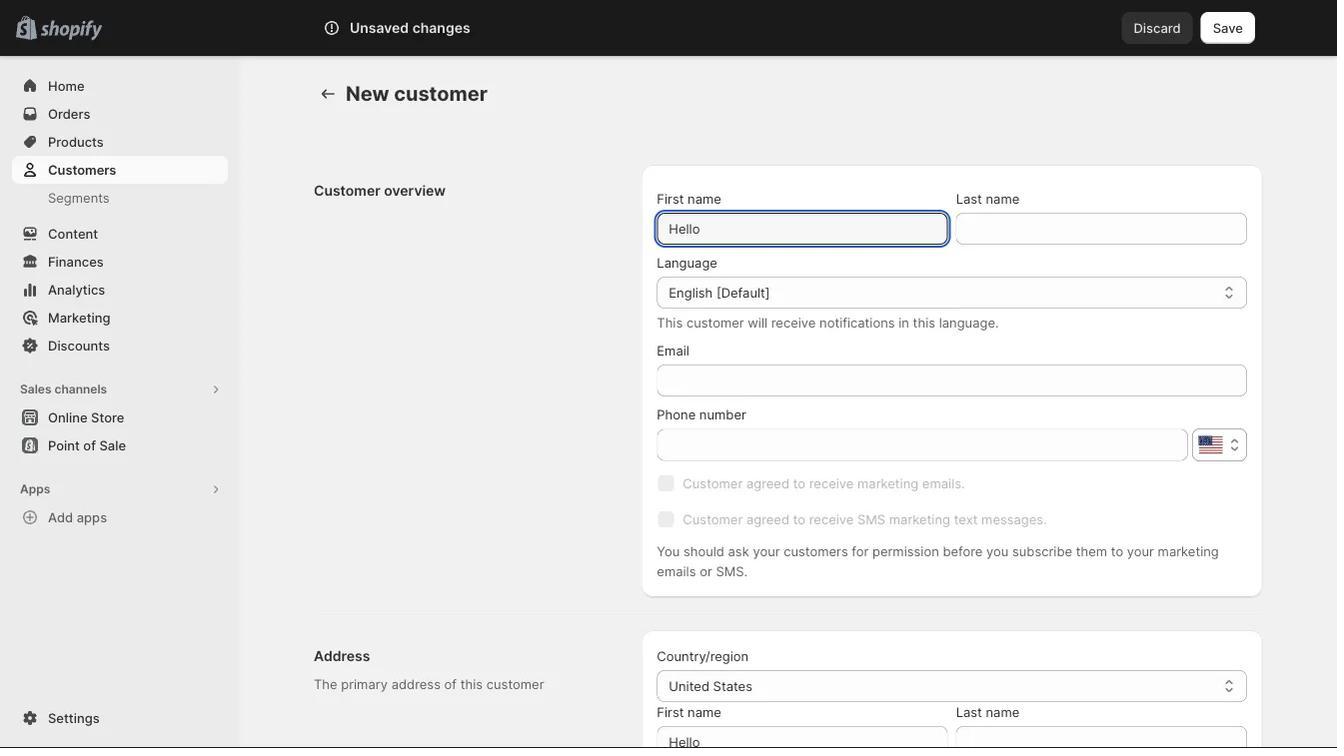 Task type: vqa. For each thing, say whether or not it's contained in the screenshot.
Set up your online store button
no



Task type: locate. For each thing, give the bounding box(es) containing it.
2 vertical spatial receive
[[809, 512, 854, 527]]

1 vertical spatial receive
[[809, 476, 854, 491]]

2 agreed from the top
[[746, 512, 790, 527]]

marketing
[[857, 476, 919, 491], [889, 512, 950, 527], [1158, 544, 1219, 559]]

customer for customer overview
[[314, 182, 381, 199]]

1 first name from the top
[[657, 191, 721, 206]]

0 vertical spatial first
[[657, 191, 684, 206]]

customer down english [default]
[[686, 315, 744, 330]]

First name text field
[[657, 213, 948, 245]]

discounts link
[[12, 332, 228, 360]]

save
[[1213, 20, 1243, 35]]

settings link
[[12, 705, 228, 733]]

2 vertical spatial customer
[[486, 677, 544, 692]]

last for first name text box
[[956, 191, 982, 206]]

last name text field for first name text box
[[956, 213, 1247, 245]]

this
[[657, 315, 683, 330]]

1 first from the top
[[657, 191, 684, 206]]

text
[[954, 512, 978, 527]]

Last name text field
[[956, 213, 1247, 245], [956, 727, 1247, 749]]

customer
[[314, 182, 381, 199], [683, 476, 743, 491], [683, 512, 743, 527]]

1 horizontal spatial of
[[444, 677, 457, 692]]

this right the in
[[913, 315, 935, 330]]

finances
[[48, 254, 104, 269]]

receive up customer agreed to receive sms marketing text messages.
[[809, 476, 854, 491]]

2 vertical spatial marketing
[[1158, 544, 1219, 559]]

0 vertical spatial last name text field
[[956, 213, 1247, 245]]

1 vertical spatial last
[[956, 705, 982, 720]]

to inside you should ask your customers for permission before you subscribe them to your marketing emails or sms.
[[1111, 544, 1123, 559]]

1 vertical spatial customer
[[683, 476, 743, 491]]

0 vertical spatial agreed
[[746, 476, 790, 491]]

content
[[48, 226, 98, 241]]

the
[[314, 677, 337, 692]]

search button
[[379, 12, 958, 44]]

point
[[48, 438, 80, 453]]

channels
[[54, 382, 107, 397]]

overview
[[384, 182, 446, 199]]

messages.
[[981, 512, 1047, 527]]

[default]
[[716, 285, 770, 300]]

2 first name from the top
[[657, 705, 721, 720]]

first name for first name text field
[[657, 705, 721, 720]]

to for sms
[[793, 512, 806, 527]]

1 agreed from the top
[[746, 476, 790, 491]]

receive right will
[[771, 315, 816, 330]]

1 vertical spatial first
[[657, 705, 684, 720]]

your right them
[[1127, 544, 1154, 559]]

0 vertical spatial receive
[[771, 315, 816, 330]]

analytics link
[[12, 276, 228, 304]]

for
[[852, 544, 869, 559]]

Email email field
[[657, 365, 1247, 397]]

2 vertical spatial to
[[1111, 544, 1123, 559]]

0 vertical spatial customer
[[394, 81, 488, 106]]

marketing inside you should ask your customers for permission before you subscribe them to your marketing emails or sms.
[[1158, 544, 1219, 559]]

1 horizontal spatial your
[[1127, 544, 1154, 559]]

2 vertical spatial customer
[[683, 512, 743, 527]]

customer agreed to receive marketing emails.
[[683, 476, 965, 491]]

marketing up permission
[[889, 512, 950, 527]]

home
[[48, 78, 85, 93]]

products link
[[12, 128, 228, 156]]

before
[[943, 544, 983, 559]]

1 vertical spatial this
[[460, 677, 483, 692]]

this right address
[[460, 677, 483, 692]]

marketing right them
[[1158, 544, 1219, 559]]

agreed for customer agreed to receive marketing emails.
[[746, 476, 790, 491]]

1 vertical spatial to
[[793, 512, 806, 527]]

first name up language
[[657, 191, 721, 206]]

number
[[699, 407, 746, 422]]

last
[[956, 191, 982, 206], [956, 705, 982, 720]]

online store button
[[0, 404, 240, 432]]

in
[[899, 315, 909, 330]]

0 vertical spatial last
[[956, 191, 982, 206]]

online store link
[[12, 404, 228, 432]]

add apps
[[48, 510, 107, 525]]

online
[[48, 410, 88, 425]]

phone number
[[657, 407, 746, 422]]

1 last from the top
[[956, 191, 982, 206]]

apps
[[20, 482, 50, 497]]

first up language
[[657, 191, 684, 206]]

add apps button
[[12, 504, 228, 532]]

phone
[[657, 407, 696, 422]]

1 last name text field from the top
[[956, 213, 1247, 245]]

finances link
[[12, 248, 228, 276]]

will
[[748, 315, 768, 330]]

last for first name text field
[[956, 705, 982, 720]]

your
[[753, 544, 780, 559], [1127, 544, 1154, 559]]

customer right address
[[486, 677, 544, 692]]

emails.
[[922, 476, 965, 491]]

your right ask
[[753, 544, 780, 559]]

marketing up sms
[[857, 476, 919, 491]]

english
[[669, 285, 713, 300]]

2 last from the top
[[956, 705, 982, 720]]

0 vertical spatial marketing
[[857, 476, 919, 491]]

receive up customers
[[809, 512, 854, 527]]

customer for customer agreed to receive sms marketing text messages.
[[683, 512, 743, 527]]

0 vertical spatial to
[[793, 476, 806, 491]]

0 vertical spatial of
[[83, 438, 96, 453]]

agreed
[[746, 476, 790, 491], [746, 512, 790, 527]]

0 horizontal spatial of
[[83, 438, 96, 453]]

of
[[83, 438, 96, 453], [444, 677, 457, 692]]

0 vertical spatial last name
[[956, 191, 1020, 206]]

1 vertical spatial last name
[[956, 705, 1020, 720]]

point of sale button
[[0, 432, 240, 460]]

customer for customer agreed to receive marketing emails.
[[683, 476, 743, 491]]

0 vertical spatial first name
[[657, 191, 721, 206]]

1 vertical spatial last name text field
[[956, 727, 1247, 749]]

products
[[48, 134, 104, 149]]

1 vertical spatial agreed
[[746, 512, 790, 527]]

to
[[793, 476, 806, 491], [793, 512, 806, 527], [1111, 544, 1123, 559]]

first down the united
[[657, 705, 684, 720]]

last name
[[956, 191, 1020, 206], [956, 705, 1020, 720]]

or
[[700, 564, 712, 579]]

search
[[411, 20, 454, 35]]

1 vertical spatial of
[[444, 677, 457, 692]]

orders link
[[12, 100, 228, 128]]

apps button
[[12, 476, 228, 504]]

0 vertical spatial customer
[[314, 182, 381, 199]]

2 first from the top
[[657, 705, 684, 720]]

First name text field
[[657, 727, 948, 749]]

0 vertical spatial this
[[913, 315, 935, 330]]

customer down 'changes'
[[394, 81, 488, 106]]

you
[[986, 544, 1009, 559]]

1 vertical spatial first name
[[657, 705, 721, 720]]

2 last name from the top
[[956, 705, 1020, 720]]

first name
[[657, 191, 721, 206], [657, 705, 721, 720]]

0 horizontal spatial your
[[753, 544, 780, 559]]

Phone number text field
[[657, 429, 1188, 461]]

1 horizontal spatial this
[[913, 315, 935, 330]]

receive
[[771, 315, 816, 330], [809, 476, 854, 491], [809, 512, 854, 527]]

customer
[[394, 81, 488, 106], [686, 315, 744, 330], [486, 677, 544, 692]]

1 last name from the top
[[956, 191, 1020, 206]]

of left sale
[[83, 438, 96, 453]]

discounts
[[48, 338, 110, 353]]

sms.
[[716, 564, 748, 579]]

name
[[688, 191, 721, 206], [986, 191, 1020, 206], [688, 705, 721, 720], [986, 705, 1020, 720]]

first name down the united
[[657, 705, 721, 720]]

1 vertical spatial customer
[[686, 315, 744, 330]]

sales channels button
[[12, 376, 228, 404]]

shopify image
[[40, 20, 102, 40]]

of right address
[[444, 677, 457, 692]]

discard
[[1134, 20, 1181, 35]]

customer overview
[[314, 182, 446, 199]]

2 last name text field from the top
[[956, 727, 1247, 749]]

united states (+1) image
[[1199, 436, 1223, 454]]



Task type: describe. For each thing, give the bounding box(es) containing it.
customers
[[784, 544, 848, 559]]

customer for new
[[394, 81, 488, 106]]

language
[[657, 255, 717, 270]]

add
[[48, 510, 73, 525]]

you should ask your customers for permission before you subscribe them to your marketing emails or sms.
[[657, 544, 1219, 579]]

orders
[[48, 106, 90, 121]]

unsaved changes
[[350, 19, 470, 36]]

united states
[[669, 679, 753, 694]]

store
[[91, 410, 124, 425]]

receive for marketing
[[809, 476, 854, 491]]

receive for sms
[[809, 512, 854, 527]]

customers
[[48, 162, 116, 177]]

subscribe
[[1012, 544, 1072, 559]]

email
[[657, 343, 689, 358]]

sales
[[20, 382, 51, 397]]

united
[[669, 679, 710, 694]]

to for marketing
[[793, 476, 806, 491]]

analytics
[[48, 282, 105, 297]]

permission
[[872, 544, 939, 559]]

states
[[713, 679, 753, 694]]

0 horizontal spatial this
[[460, 677, 483, 692]]

settings
[[48, 711, 100, 726]]

agreed for customer agreed to receive sms marketing text messages.
[[746, 512, 790, 527]]

new
[[346, 81, 389, 106]]

them
[[1076, 544, 1107, 559]]

point of sale link
[[12, 432, 228, 460]]

save button
[[1201, 12, 1255, 44]]

customers link
[[12, 156, 228, 184]]

primary
[[341, 677, 388, 692]]

last name text field for first name text field
[[956, 727, 1247, 749]]

last name for first name text field
[[956, 705, 1020, 720]]

this customer will receive notifications in this language.
[[657, 315, 999, 330]]

address
[[314, 648, 370, 665]]

should
[[684, 544, 724, 559]]

english [default]
[[669, 285, 770, 300]]

segments link
[[12, 184, 228, 212]]

first name for first name text box
[[657, 191, 721, 206]]

first for first name text box
[[657, 191, 684, 206]]

country/region
[[657, 649, 749, 664]]

first for first name text field
[[657, 705, 684, 720]]

home link
[[12, 72, 228, 100]]

2 your from the left
[[1127, 544, 1154, 559]]

new customer
[[346, 81, 488, 106]]

1 your from the left
[[753, 544, 780, 559]]

notifications
[[820, 315, 895, 330]]

address
[[391, 677, 441, 692]]

discard button
[[1122, 12, 1193, 44]]

sales channels
[[20, 382, 107, 397]]

point of sale
[[48, 438, 126, 453]]

content link
[[12, 220, 228, 248]]

the primary address of this customer
[[314, 677, 544, 692]]

ask
[[728, 544, 749, 559]]

changes
[[412, 19, 470, 36]]

of inside button
[[83, 438, 96, 453]]

segments
[[48, 190, 110, 205]]

sale
[[99, 438, 126, 453]]

online store
[[48, 410, 124, 425]]

language.
[[939, 315, 999, 330]]

marketing link
[[12, 304, 228, 332]]

customer for this
[[686, 315, 744, 330]]

marketing
[[48, 310, 110, 325]]

last name for first name text box
[[956, 191, 1020, 206]]

customer agreed to receive sms marketing text messages.
[[683, 512, 1047, 527]]

1 vertical spatial marketing
[[889, 512, 950, 527]]

sms
[[857, 512, 886, 527]]

receive for notifications
[[771, 315, 816, 330]]

you
[[657, 544, 680, 559]]

apps
[[77, 510, 107, 525]]

unsaved
[[350, 19, 409, 36]]

emails
[[657, 564, 696, 579]]



